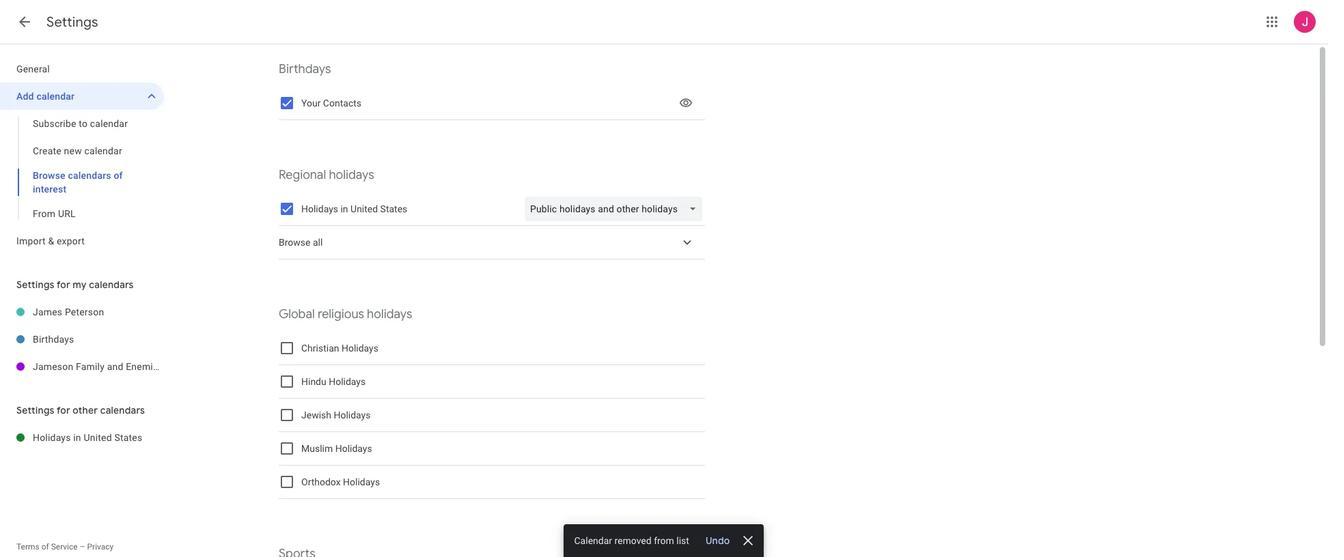 Task type: vqa. For each thing, say whether or not it's contained in the screenshot.
topmost United
yes



Task type: describe. For each thing, give the bounding box(es) containing it.
list
[[677, 536, 690, 547]]

go back image
[[16, 14, 33, 30]]

2 and from the left
[[187, 361, 204, 372]]

browse for browse calendars of interest
[[33, 170, 65, 181]]

jameson family and enemies bbq and brawl link
[[33, 353, 230, 381]]

from
[[654, 536, 675, 547]]

holidays in united states inside holidays in united states link
[[33, 433, 142, 443]]

global religious holidays
[[279, 307, 412, 322]]

add calendar tree item
[[0, 83, 164, 110]]

terms of service – privacy
[[16, 543, 114, 552]]

james peterson
[[33, 307, 104, 318]]

holidays for hindu holidays
[[329, 377, 366, 387]]

browse calendars of interest
[[33, 170, 123, 195]]

all
[[313, 237, 323, 248]]

holidays for orthodox holidays
[[343, 477, 380, 488]]

holidays for christian holidays
[[342, 343, 379, 354]]

calendars for other
[[100, 405, 145, 417]]

terms of service link
[[16, 543, 78, 552]]

birthdays inside tree item
[[33, 334, 74, 345]]

calendar removed from list
[[575, 536, 690, 547]]

undo
[[706, 535, 730, 547]]

holidays inside tree item
[[33, 433, 71, 443]]

1 and from the left
[[107, 361, 123, 372]]

general
[[16, 64, 50, 74]]

holidays up all
[[301, 204, 338, 215]]

jameson family and enemies bbq and brawl tree item
[[0, 353, 230, 381]]

muslim holidays
[[301, 443, 372, 454]]

my
[[73, 279, 87, 291]]

jameson family and enemies bbq and brawl
[[33, 361, 230, 372]]

enemies
[[126, 361, 163, 372]]

muslim
[[301, 443, 333, 454]]

settings for my calendars
[[16, 279, 134, 291]]

1 vertical spatial of
[[41, 543, 49, 552]]

1 horizontal spatial birthdays
[[279, 61, 331, 77]]

privacy link
[[87, 543, 114, 552]]

0 vertical spatial united
[[351, 204, 378, 215]]

holidays in united states link
[[33, 424, 164, 452]]

settings for settings for other calendars
[[16, 405, 54, 417]]

1 horizontal spatial holidays in united states
[[301, 204, 407, 215]]

religious
[[318, 307, 364, 322]]

service
[[51, 543, 78, 552]]

from url
[[33, 208, 76, 219]]

&
[[48, 236, 54, 247]]

terms
[[16, 543, 39, 552]]

subscribe
[[33, 118, 76, 129]]

in inside tree item
[[73, 433, 81, 443]]

states inside holidays in united states link
[[114, 433, 142, 443]]

brawl
[[206, 361, 230, 372]]

jewish holidays
[[301, 410, 371, 421]]

0 vertical spatial holidays
[[329, 167, 374, 182]]

of inside browse calendars of interest
[[114, 170, 123, 181]]

create new calendar
[[33, 146, 122, 156]]

for for other
[[57, 405, 70, 417]]

from
[[33, 208, 55, 219]]

subscribe to calendar
[[33, 118, 128, 129]]

tree containing general
[[0, 55, 164, 255]]



Task type: locate. For each thing, give the bounding box(es) containing it.
2 vertical spatial settings
[[16, 405, 54, 417]]

and right family
[[107, 361, 123, 372]]

2 vertical spatial calendars
[[100, 405, 145, 417]]

1 horizontal spatial and
[[187, 361, 204, 372]]

1 for from the top
[[57, 279, 70, 291]]

calendar
[[575, 536, 613, 547]]

for for my
[[57, 279, 70, 291]]

peterson
[[65, 307, 104, 318]]

1 horizontal spatial in
[[341, 204, 348, 215]]

1 vertical spatial for
[[57, 405, 70, 417]]

holidays right "orthodox"
[[343, 477, 380, 488]]

0 vertical spatial calendar
[[36, 91, 75, 102]]

0 horizontal spatial of
[[41, 543, 49, 552]]

settings for my calendars tree
[[0, 299, 230, 381]]

1 vertical spatial calendar
[[90, 118, 128, 129]]

holidays down global religious holidays
[[342, 343, 379, 354]]

group containing subscribe to calendar
[[0, 110, 164, 228]]

of
[[114, 170, 123, 181], [41, 543, 49, 552]]

in
[[341, 204, 348, 215], [73, 433, 81, 443]]

for
[[57, 279, 70, 291], [57, 405, 70, 417]]

calendar for create new calendar
[[84, 146, 122, 156]]

jameson
[[33, 361, 73, 372]]

0 vertical spatial settings
[[46, 14, 98, 31]]

james peterson tree item
[[0, 299, 164, 326]]

calendar for subscribe to calendar
[[90, 118, 128, 129]]

removed
[[615, 536, 652, 547]]

add calendar
[[16, 91, 75, 102]]

browse all tree item
[[279, 226, 705, 260]]

holidays down "settings for other calendars"
[[33, 433, 71, 443]]

settings down jameson on the left of the page
[[16, 405, 54, 417]]

0 horizontal spatial in
[[73, 433, 81, 443]]

and
[[107, 361, 123, 372], [187, 361, 204, 372]]

james
[[33, 307, 62, 318]]

0 horizontal spatial holidays in united states
[[33, 433, 142, 443]]

privacy
[[87, 543, 114, 552]]

1 vertical spatial settings
[[16, 279, 54, 291]]

holidays in united states down regional holidays
[[301, 204, 407, 215]]

in down "settings for other calendars"
[[73, 433, 81, 443]]

browse inside tree item
[[279, 237, 311, 248]]

calendars down create new calendar
[[68, 170, 111, 181]]

holidays in united states down other
[[33, 433, 142, 443]]

calendar right new
[[84, 146, 122, 156]]

None field
[[525, 197, 708, 221]]

regional
[[279, 167, 326, 182]]

orthodox holidays
[[301, 477, 380, 488]]

import & export
[[16, 236, 85, 247]]

0 vertical spatial states
[[380, 204, 407, 215]]

1 vertical spatial states
[[114, 433, 142, 443]]

1 horizontal spatial states
[[380, 204, 407, 215]]

0 horizontal spatial and
[[107, 361, 123, 372]]

0 vertical spatial holidays in united states
[[301, 204, 407, 215]]

export
[[57, 236, 85, 247]]

add
[[16, 91, 34, 102]]

holidays
[[301, 204, 338, 215], [342, 343, 379, 354], [329, 377, 366, 387], [334, 410, 371, 421], [33, 433, 71, 443], [335, 443, 372, 454], [343, 477, 380, 488]]

1 vertical spatial browse
[[279, 237, 311, 248]]

browse up interest
[[33, 170, 65, 181]]

2 vertical spatial calendar
[[84, 146, 122, 156]]

birthdays link
[[33, 326, 164, 353]]

calendar up subscribe
[[36, 91, 75, 102]]

1 vertical spatial birthdays
[[33, 334, 74, 345]]

1 vertical spatial calendars
[[89, 279, 134, 291]]

christian
[[301, 343, 339, 354]]

for left my
[[57, 279, 70, 291]]

settings up james
[[16, 279, 54, 291]]

calendars up holidays in united states link
[[100, 405, 145, 417]]

0 horizontal spatial birthdays
[[33, 334, 74, 345]]

states
[[380, 204, 407, 215], [114, 433, 142, 443]]

group
[[0, 110, 164, 228]]

calendars for my
[[89, 279, 134, 291]]

create
[[33, 146, 61, 156]]

holidays right religious
[[367, 307, 412, 322]]

birthdays up your
[[279, 61, 331, 77]]

orthodox
[[301, 477, 341, 488]]

calendars right my
[[89, 279, 134, 291]]

hindu
[[301, 377, 326, 387]]

to
[[79, 118, 88, 129]]

of right terms
[[41, 543, 49, 552]]

holidays in united states
[[301, 204, 407, 215], [33, 433, 142, 443]]

other
[[73, 405, 98, 417]]

regional holidays
[[279, 167, 374, 182]]

and right the 'bbq'
[[187, 361, 204, 372]]

interest
[[33, 184, 67, 195]]

1 horizontal spatial of
[[114, 170, 123, 181]]

contacts
[[323, 98, 361, 109]]

0 horizontal spatial united
[[84, 433, 112, 443]]

calendars
[[68, 170, 111, 181], [89, 279, 134, 291], [100, 405, 145, 417]]

united inside tree item
[[84, 433, 112, 443]]

browse inside browse calendars of interest
[[33, 170, 65, 181]]

global
[[279, 307, 315, 322]]

1 horizontal spatial browse
[[279, 237, 311, 248]]

import
[[16, 236, 46, 247]]

united
[[351, 204, 378, 215], [84, 433, 112, 443]]

holidays up orthodox holidays
[[335, 443, 372, 454]]

for left other
[[57, 405, 70, 417]]

birthdays up jameson on the left of the page
[[33, 334, 74, 345]]

1 vertical spatial holidays in united states
[[33, 433, 142, 443]]

holidays right 'jewish'
[[334, 410, 371, 421]]

settings heading
[[46, 14, 98, 31]]

united down regional holidays
[[351, 204, 378, 215]]

of down create new calendar
[[114, 170, 123, 181]]

–
[[80, 543, 85, 552]]

0 vertical spatial browse
[[33, 170, 65, 181]]

1 vertical spatial holidays
[[367, 307, 412, 322]]

browse for browse all
[[279, 237, 311, 248]]

calendar right to
[[90, 118, 128, 129]]

hindu holidays
[[301, 377, 366, 387]]

family
[[76, 361, 105, 372]]

settings for other calendars
[[16, 405, 145, 417]]

1 horizontal spatial united
[[351, 204, 378, 215]]

0 vertical spatial in
[[341, 204, 348, 215]]

your
[[301, 98, 321, 109]]

your contacts
[[301, 98, 361, 109]]

holidays for jewish holidays
[[334, 410, 371, 421]]

holidays in united states tree item
[[0, 424, 164, 452]]

tree
[[0, 55, 164, 255]]

holidays right regional
[[329, 167, 374, 182]]

browse
[[33, 170, 65, 181], [279, 237, 311, 248]]

0 vertical spatial of
[[114, 170, 123, 181]]

calendar inside tree item
[[36, 91, 75, 102]]

settings
[[46, 14, 98, 31], [16, 279, 54, 291], [16, 405, 54, 417]]

settings for settings
[[46, 14, 98, 31]]

calendars inside browse calendars of interest
[[68, 170, 111, 181]]

jewish
[[301, 410, 331, 421]]

holidays for muslim holidays
[[335, 443, 372, 454]]

in down regional holidays
[[341, 204, 348, 215]]

0 vertical spatial birthdays
[[279, 61, 331, 77]]

united down other
[[84, 433, 112, 443]]

holidays right the hindu
[[329, 377, 366, 387]]

0 horizontal spatial browse
[[33, 170, 65, 181]]

1 vertical spatial united
[[84, 433, 112, 443]]

birthdays
[[279, 61, 331, 77], [33, 334, 74, 345]]

birthdays tree item
[[0, 326, 164, 353]]

new
[[64, 146, 82, 156]]

calendar
[[36, 91, 75, 102], [90, 118, 128, 129], [84, 146, 122, 156]]

undo button
[[701, 534, 736, 548]]

2 for from the top
[[57, 405, 70, 417]]

settings right go back image
[[46, 14, 98, 31]]

1 vertical spatial in
[[73, 433, 81, 443]]

bbq
[[166, 361, 185, 372]]

browse left all
[[279, 237, 311, 248]]

0 vertical spatial calendars
[[68, 170, 111, 181]]

holidays
[[329, 167, 374, 182], [367, 307, 412, 322]]

0 vertical spatial for
[[57, 279, 70, 291]]

url
[[58, 208, 76, 219]]

christian holidays
[[301, 343, 379, 354]]

browse all
[[279, 237, 323, 248]]

0 horizontal spatial states
[[114, 433, 142, 443]]

settings for settings for my calendars
[[16, 279, 54, 291]]



